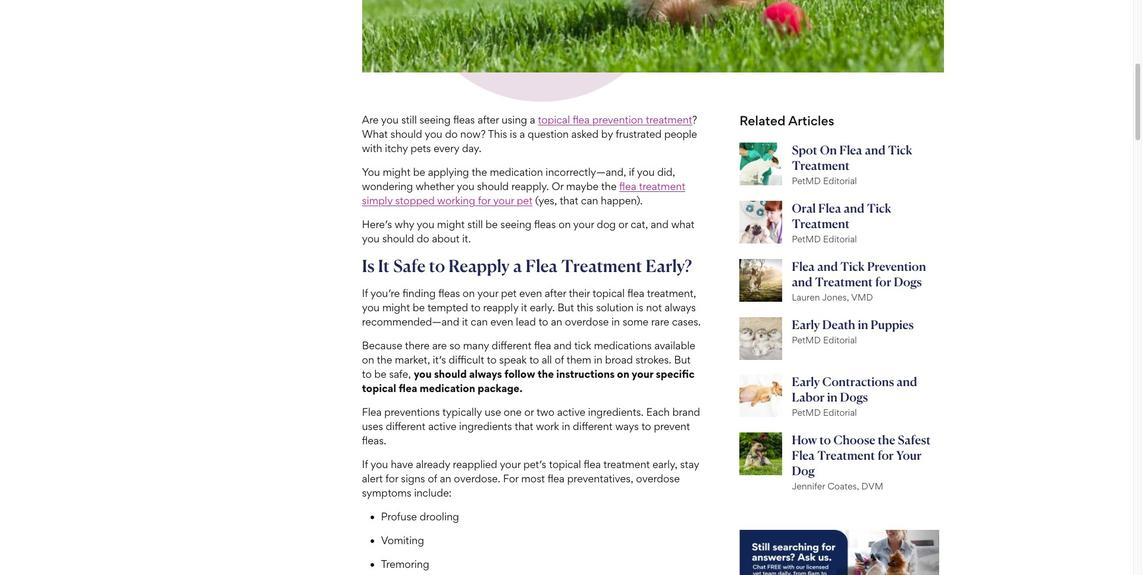 Task type: vqa. For each thing, say whether or not it's contained in the screenshot.


Task type: locate. For each thing, give the bounding box(es) containing it.
petmd down lauren
[[792, 335, 821, 346]]

1 horizontal spatial of
[[555, 354, 564, 366]]

drooling
[[420, 511, 459, 523]]

early
[[792, 318, 820, 333], [792, 375, 820, 390]]

signs
[[401, 473, 425, 485]]

0 vertical spatial early
[[792, 318, 820, 333]]

here's
[[362, 218, 392, 231]]

treatment down 'oral'
[[792, 216, 850, 231]]

treatment up jones,
[[815, 275, 873, 290]]

1 vertical spatial can
[[471, 316, 488, 328]]

the inside how to choose the safest flea treatment for your dog jennifer coates, dvm
[[878, 433, 895, 448]]

0 horizontal spatial that
[[515, 421, 533, 433]]

should inside you might be applying the medication incorrectly—and, if you did, wondering whether you should reapply. or maybe the
[[477, 180, 509, 193]]

tick
[[574, 340, 591, 352]]

if you're finding fleas on your pet even after their topical flea treatment, you might be tempted to reapply it early. but this solution is not always recommended—and it can even lead to an overdose in some rare cases.
[[362, 287, 701, 328]]

1 vertical spatial that
[[515, 421, 533, 433]]

0 horizontal spatial active
[[428, 421, 457, 433]]

have
[[391, 459, 413, 471]]

flea inside 'you should always follow the instructions on your specific topical flea medication package.'
[[399, 382, 417, 395]]

2 editorial from the top
[[823, 234, 857, 245]]

1 horizontal spatial different
[[492, 340, 532, 352]]

1 vertical spatial it
[[462, 316, 468, 328]]

1 vertical spatial seeing
[[500, 218, 532, 231]]

1 early from the top
[[792, 318, 820, 333]]

1 vertical spatial active
[[428, 421, 457, 433]]

if inside if you're finding fleas on your pet even after their topical flea treatment, you might be tempted to reapply it early. but this solution is not always recommended—and it can even lead to an overdose in some rare cases.
[[362, 287, 368, 300]]

on down broad
[[617, 368, 630, 381]]

might
[[383, 166, 410, 178], [437, 218, 465, 231], [382, 302, 410, 314]]

petmd inside early contractions and labor in dogs petmd editorial
[[792, 407, 821, 419]]

1 vertical spatial do
[[417, 233, 429, 245]]

do left 'about'
[[417, 233, 429, 245]]

but left this
[[557, 302, 574, 314]]

on inside if you're finding fleas on your pet even after their topical flea treatment, you might be tempted to reapply it early. but this solution is not always recommended—and it can even lead to an overdose in some rare cases.
[[463, 287, 475, 300]]

dog
[[597, 218, 616, 231]]

treatment up preventatives,
[[603, 459, 650, 471]]

treatment inside flea treatment simply stopped working for your pet
[[639, 180, 685, 193]]

flea up the asked
[[573, 114, 590, 126]]

do inside the ? what should you do now? this is a question asked by frustrated people with itchy pets every day.
[[445, 128, 458, 140]]

flea and tick prevention and treatment for dogs lauren jones, vmd
[[792, 259, 926, 303]]

all
[[542, 354, 552, 366]]

0 horizontal spatial or
[[524, 406, 534, 419]]

and inside because there are so many different flea and tick medications available on the market, it's difficult to speak to all of them in broad strokes. but to be safe,
[[554, 340, 572, 352]]

in right death
[[858, 318, 868, 333]]

1 petmd from the top
[[792, 175, 821, 187]]

0 horizontal spatial it
[[462, 316, 468, 328]]

0 horizontal spatial but
[[557, 302, 574, 314]]

flea
[[840, 143, 863, 158], [818, 201, 841, 216], [526, 256, 558, 277], [792, 259, 815, 274], [362, 406, 382, 419], [792, 449, 815, 463]]

a down are you still seeing fleas after using a topical flea prevention treatment
[[520, 128, 525, 140]]

lead
[[516, 316, 536, 328]]

reapply.
[[511, 180, 549, 193]]

of up include: on the left of page
[[428, 473, 437, 485]]

flea right 'oral'
[[818, 201, 841, 216]]

petmd inside early death in puppies petmd editorial
[[792, 335, 821, 346]]

1 horizontal spatial an
[[551, 316, 562, 328]]

0 horizontal spatial dogs
[[840, 390, 868, 405]]

2 vertical spatial fleas
[[438, 287, 460, 300]]

editorial inside early death in puppies petmd editorial
[[823, 335, 857, 346]]

on down (yes, that can happen).
[[559, 218, 571, 231]]

0 vertical spatial can
[[581, 194, 598, 207]]

0 vertical spatial active
[[557, 406, 585, 419]]

0 vertical spatial always
[[665, 302, 696, 314]]

a inside the ? what should you do now? this is a question asked by frustrated people with itchy pets every day.
[[520, 128, 525, 140]]

2 early from the top
[[792, 375, 820, 390]]

that down one
[[515, 421, 533, 433]]

on inside the here's why you might still be seeing fleas on your dog or cat, and what you should do about it.
[[559, 218, 571, 231]]

1 vertical spatial is
[[636, 302, 644, 314]]

treatment down did, on the top right
[[639, 180, 685, 193]]

1 vertical spatial treatment
[[639, 180, 685, 193]]

how to choose the safest flea treatment for your dog jennifer coates, dvm
[[792, 433, 931, 493]]

1 vertical spatial a
[[520, 128, 525, 140]]

treatment inside flea and tick prevention and treatment for dogs lauren jones, vmd
[[815, 275, 873, 290]]

your
[[493, 194, 514, 207], [573, 218, 594, 231], [477, 287, 498, 300], [632, 368, 653, 381], [500, 459, 521, 471]]

medication up the typically
[[420, 382, 475, 395]]

that down or on the left top of page
[[560, 194, 578, 207]]

can up many
[[471, 316, 488, 328]]

should left reapply.
[[477, 180, 509, 193]]

you inside 'you should always follow the instructions on your specific topical flea medication package.'
[[414, 368, 432, 381]]

you down here's
[[362, 233, 380, 245]]

0 vertical spatial pet
[[517, 194, 533, 207]]

editorial inside spot on flea and tick treatment petmd editorial
[[823, 175, 857, 187]]

0 vertical spatial of
[[555, 354, 564, 366]]

1 horizontal spatial it
[[521, 302, 527, 314]]

1 vertical spatial an
[[440, 473, 451, 485]]

in inside early death in puppies petmd editorial
[[858, 318, 868, 333]]

should inside 'you should always follow the instructions on your specific topical flea medication package.'
[[434, 368, 467, 381]]

if inside the if you have already reapplied your pet's topical flea treatment early, stay alert for signs of an overdose. for most flea preventatives, overdose symptoms include:
[[362, 459, 368, 471]]

0 horizontal spatial different
[[386, 421, 426, 433]]

an inside the if you have already reapplied your pet's topical flea treatment early, stay alert for signs of an overdose. for most flea preventatives, overdose symptoms include:
[[440, 473, 451, 485]]

1 horizontal spatial still
[[467, 218, 483, 231]]

different up 'speak'
[[492, 340, 532, 352]]

your inside 'you should always follow the instructions on your specific topical flea medication package.'
[[632, 368, 653, 381]]

petmd up 'oral'
[[792, 175, 821, 187]]

0 vertical spatial even
[[519, 287, 542, 300]]

medication
[[490, 166, 543, 178], [420, 382, 475, 395]]

asked
[[571, 128, 599, 140]]

on down because
[[362, 354, 374, 366]]

applying
[[428, 166, 469, 178]]

and inside early contractions and labor in dogs petmd editorial
[[897, 375, 917, 390]]

it's
[[433, 354, 446, 366]]

if up the alert
[[362, 459, 368, 471]]

always inside 'you should always follow the instructions on your specific topical flea medication package.'
[[469, 368, 502, 381]]

after up this
[[478, 114, 499, 126]]

working
[[437, 194, 475, 207]]

might up 'about'
[[437, 218, 465, 231]]

your up reapply at the bottom of the page
[[477, 287, 498, 300]]

for inside flea and tick prevention and treatment for dogs lauren jones, vmd
[[875, 275, 891, 290]]

0 horizontal spatial still
[[401, 114, 417, 126]]

you might be applying the medication incorrectly—and, if you did, wondering whether you should reapply. or maybe the
[[362, 166, 675, 193]]

to right how on the right of the page
[[820, 433, 831, 448]]

0 vertical spatial an
[[551, 316, 562, 328]]

a down the here's why you might still be seeing fleas on your dog or cat, and what you should do about it.
[[513, 256, 522, 277]]

treatment up their
[[561, 256, 642, 277]]

jennifer
[[792, 481, 825, 493]]

should
[[391, 128, 422, 140], [477, 180, 509, 193], [382, 233, 414, 245], [434, 368, 467, 381]]

you inside the ? what should you do now? this is a question asked by frustrated people with itchy pets every day.
[[425, 128, 442, 140]]

0 vertical spatial tick
[[888, 143, 912, 158]]

overdose
[[565, 316, 609, 328], [636, 473, 680, 485]]

is down using
[[510, 128, 517, 140]]

1 vertical spatial even
[[491, 316, 513, 328]]

2 vertical spatial tick
[[840, 259, 865, 274]]

you up working at the left top of the page
[[457, 180, 474, 193]]

or left two at the left
[[524, 406, 534, 419]]

is it safe to reapply a flea treatment early?
[[362, 256, 692, 277]]

3 petmd from the top
[[792, 335, 821, 346]]

flea inside flea preventions typically use one or two active ingredients. each brand uses different active ingredients that work in different ways to prevent fleas.
[[362, 406, 382, 419]]

(yes, that can happen).
[[533, 194, 643, 207]]

in inside flea preventions typically use one or two active ingredients. each brand uses different active ingredients that work in different ways to prevent fleas.
[[562, 421, 570, 433]]

itchy
[[385, 142, 408, 155]]

flea treatment simply stopped working for your pet link
[[362, 180, 685, 207]]

in right labor on the right
[[827, 390, 838, 405]]

0 horizontal spatial do
[[417, 233, 429, 245]]

medication up reapply.
[[490, 166, 543, 178]]

editorial
[[823, 175, 857, 187], [823, 234, 857, 245], [823, 335, 857, 346], [823, 407, 857, 419]]

0 vertical spatial or
[[619, 218, 628, 231]]

0 vertical spatial if
[[362, 287, 368, 300]]

tick
[[888, 143, 912, 158], [867, 201, 891, 216], [840, 259, 865, 274]]

is inside if you're finding fleas on your pet even after their topical flea treatment, you might be tempted to reapply it early. but this solution is not always recommended—and it can even lead to an overdose in some rare cases.
[[636, 302, 644, 314]]

overdose down early,
[[636, 473, 680, 485]]

0 vertical spatial medication
[[490, 166, 543, 178]]

an
[[551, 316, 562, 328], [440, 473, 451, 485]]

1 vertical spatial still
[[467, 218, 483, 231]]

0 vertical spatial after
[[478, 114, 499, 126]]

specific
[[656, 368, 695, 381]]

flea inside how to choose the safest flea treatment for your dog jennifer coates, dvm
[[792, 449, 815, 463]]

0 horizontal spatial is
[[510, 128, 517, 140]]

be down finding
[[413, 302, 425, 314]]

2 vertical spatial might
[[382, 302, 410, 314]]

1 vertical spatial always
[[469, 368, 502, 381]]

an down early.
[[551, 316, 562, 328]]

in inside early contractions and labor in dogs petmd editorial
[[827, 390, 838, 405]]

1 vertical spatial medication
[[420, 382, 475, 395]]

0 vertical spatial that
[[560, 194, 578, 207]]

always inside if you're finding fleas on your pet even after their topical flea treatment, you might be tempted to reapply it early. but this solution is not always recommended—and it can even lead to an overdose in some rare cases.
[[665, 302, 696, 314]]

always
[[665, 302, 696, 314], [469, 368, 502, 381]]

an inside if you're finding fleas on your pet even after their topical flea treatment, you might be tempted to reapply it early. but this solution is not always recommended—and it can even lead to an overdose in some rare cases.
[[551, 316, 562, 328]]

ingredients
[[459, 421, 512, 433]]

0 vertical spatial overdose
[[565, 316, 609, 328]]

reapply
[[483, 302, 519, 314]]

0 vertical spatial might
[[383, 166, 410, 178]]

be inside if you're finding fleas on your pet even after their topical flea treatment, you might be tempted to reapply it early. but this solution is not always recommended—and it can even lead to an overdose in some rare cases.
[[413, 302, 425, 314]]

the inside 'you should always follow the instructions on your specific topical flea medication package.'
[[538, 368, 554, 381]]

active right two at the left
[[557, 406, 585, 419]]

in up instructions
[[594, 354, 602, 366]]

even down reapply at the bottom of the page
[[491, 316, 513, 328]]

for right working at the left top of the page
[[478, 194, 491, 207]]

in down solution
[[612, 316, 620, 328]]

using
[[502, 114, 527, 126]]

your down strokes.
[[632, 368, 653, 381]]

fleas down (yes,
[[534, 218, 556, 231]]

0 vertical spatial fleas
[[453, 114, 475, 126]]

1 horizontal spatial overdose
[[636, 473, 680, 485]]

that
[[560, 194, 578, 207], [515, 421, 533, 433]]

and left 'tick'
[[554, 340, 572, 352]]

early inside early death in puppies petmd editorial
[[792, 318, 820, 333]]

petmd
[[792, 175, 821, 187], [792, 234, 821, 245], [792, 335, 821, 346], [792, 407, 821, 419]]

pet inside if you're finding fleas on your pet even after their topical flea treatment, you might be tempted to reapply it early. but this solution is not always recommended—and it can even lead to an overdose in some rare cases.
[[501, 287, 517, 300]]

1 horizontal spatial do
[[445, 128, 458, 140]]

the down because
[[377, 354, 392, 366]]

treatment down "on"
[[792, 158, 850, 173]]

1 horizontal spatial is
[[636, 302, 644, 314]]

0 horizontal spatial medication
[[420, 382, 475, 395]]

1 editorial from the top
[[823, 175, 857, 187]]

and right "on"
[[865, 143, 886, 158]]

in right work
[[562, 421, 570, 433]]

4 petmd from the top
[[792, 407, 821, 419]]

flea up solution
[[627, 287, 644, 300]]

reapply
[[449, 256, 510, 277]]

early for early death in puppies
[[792, 318, 820, 333]]

0 horizontal spatial of
[[428, 473, 437, 485]]

0 vertical spatial but
[[557, 302, 574, 314]]

1 horizontal spatial can
[[581, 194, 598, 207]]

0 horizontal spatial overdose
[[565, 316, 609, 328]]

available
[[655, 340, 695, 352]]

4 editorial from the top
[[823, 407, 857, 419]]

should down it's
[[434, 368, 467, 381]]

might up 'wondering'
[[383, 166, 410, 178]]

1 vertical spatial after
[[545, 287, 566, 300]]

to down each
[[642, 421, 651, 433]]

be left the safe, on the left of the page
[[374, 368, 387, 381]]

cases.
[[672, 316, 701, 328]]

1 vertical spatial if
[[362, 459, 368, 471]]

1 horizontal spatial or
[[619, 218, 628, 231]]

are you still seeing fleas after using a topical flea prevention treatment
[[362, 114, 692, 126]]

prevent
[[654, 421, 690, 433]]

petmd inside oral flea and tick treatment petmd editorial
[[792, 234, 821, 245]]

2 horizontal spatial different
[[573, 421, 613, 433]]

seeing up every
[[420, 114, 451, 126]]

wondering
[[362, 180, 413, 193]]

early up labor on the right
[[792, 375, 820, 390]]

different down ingredients.
[[573, 421, 613, 433]]

a right using
[[530, 114, 535, 126]]

1 vertical spatial dogs
[[840, 390, 868, 405]]

oral flea and tick treatment petmd editorial
[[792, 201, 891, 245]]

2 petmd from the top
[[792, 234, 821, 245]]

1 vertical spatial of
[[428, 473, 437, 485]]

if left 'you're'
[[362, 287, 368, 300]]

dogs down contractions
[[840, 390, 868, 405]]

editorial up choose
[[823, 407, 857, 419]]

dogs down prevention
[[894, 275, 922, 290]]

early inside early contractions and labor in dogs petmd editorial
[[792, 375, 820, 390]]

already
[[416, 459, 450, 471]]

early?
[[646, 256, 692, 277]]

market,
[[395, 354, 430, 366]]

0 vertical spatial seeing
[[420, 114, 451, 126]]

jones,
[[822, 292, 849, 303]]

get instant vet help via chat or video. connect with a vet. chewy health image
[[740, 531, 939, 576]]

2 if from the top
[[362, 459, 368, 471]]

not
[[646, 302, 662, 314]]

or
[[619, 218, 628, 231], [524, 406, 534, 419]]

on inside 'you should always follow the instructions on your specific topical flea medication package.'
[[617, 368, 630, 381]]

1 horizontal spatial but
[[674, 354, 691, 366]]

do
[[445, 128, 458, 140], [417, 233, 429, 245]]

small yorkie running in grass on a sunny day image
[[362, 0, 944, 72]]

0 horizontal spatial seeing
[[420, 114, 451, 126]]

different inside because there are so many different flea and tick medications available on the market, it's difficult to speak to all of them in broad strokes. but to be safe,
[[492, 340, 532, 352]]

0 horizontal spatial an
[[440, 473, 451, 485]]

the left safest
[[878, 433, 895, 448]]

treatment inside oral flea and tick treatment petmd editorial
[[792, 216, 850, 231]]

and inside oral flea and tick treatment petmd editorial
[[844, 201, 865, 216]]

1 vertical spatial pet
[[501, 287, 517, 300]]

0 vertical spatial dogs
[[894, 275, 922, 290]]

in inside if you're finding fleas on your pet even after their topical flea treatment, you might be tempted to reapply it early. but this solution is not always recommended—and it can even lead to an overdose in some rare cases.
[[612, 316, 620, 328]]

fleas up tempted
[[438, 287, 460, 300]]

or
[[552, 180, 564, 193]]

fleas inside the here's why you might still be seeing fleas on your dog or cat, and what you should do about it.
[[534, 218, 556, 231]]

flea up dog
[[792, 449, 815, 463]]

after
[[478, 114, 499, 126], [545, 287, 566, 300]]

different
[[492, 340, 532, 352], [386, 421, 426, 433], [573, 421, 613, 433]]

petmd down labor on the right
[[792, 407, 821, 419]]

active down the typically
[[428, 421, 457, 433]]

your down you might be applying the medication incorrectly—and, if you did, wondering whether you should reapply. or maybe the at the top of page
[[493, 194, 514, 207]]

cat,
[[631, 218, 648, 231]]

the down all
[[538, 368, 554, 381]]

1 vertical spatial early
[[792, 375, 820, 390]]

always up cases.
[[665, 302, 696, 314]]

stopped
[[395, 194, 435, 207]]

pet inside flea treatment simply stopped working for your pet
[[517, 194, 533, 207]]

package.
[[478, 382, 523, 395]]

1 horizontal spatial dogs
[[894, 275, 922, 290]]

fleas inside if you're finding fleas on your pet even after their topical flea treatment, you might be tempted to reapply it early. but this solution is not always recommended—and it can even lead to an overdose in some rare cases.
[[438, 287, 460, 300]]

for inside flea treatment simply stopped working for your pet
[[478, 194, 491, 207]]

topical
[[538, 114, 570, 126], [593, 287, 625, 300], [362, 382, 396, 395], [549, 459, 581, 471]]

uses
[[362, 421, 383, 433]]

flea inside if you're finding fleas on your pet even after their topical flea treatment, you might be tempted to reapply it early. but this solution is not always recommended—and it can even lead to an overdose in some rare cases.
[[627, 287, 644, 300]]

on up tempted
[[463, 287, 475, 300]]

0 vertical spatial do
[[445, 128, 458, 140]]

flea inside flea treatment simply stopped working for your pet
[[619, 180, 636, 193]]

editorial down death
[[823, 335, 857, 346]]

flea down the if
[[619, 180, 636, 193]]

overdose down this
[[565, 316, 609, 328]]

1 horizontal spatial that
[[560, 194, 578, 207]]

2 vertical spatial treatment
[[603, 459, 650, 471]]

contractions
[[822, 375, 894, 390]]

to left all
[[529, 354, 539, 366]]

pet up reapply at the bottom of the page
[[501, 287, 517, 300]]

your inside if you're finding fleas on your pet even after their topical flea treatment, you might be tempted to reapply it early. but this solution is not always recommended—and it can even lead to an overdose in some rare cases.
[[477, 287, 498, 300]]

you're
[[370, 287, 400, 300]]

1 horizontal spatial after
[[545, 287, 566, 300]]

1 vertical spatial tick
[[867, 201, 891, 216]]

still inside the here's why you might still be seeing fleas on your dog or cat, and what you should do about it.
[[467, 218, 483, 231]]

0 vertical spatial is
[[510, 128, 517, 140]]

and down spot on flea and tick treatment petmd editorial
[[844, 201, 865, 216]]

frustrated
[[616, 128, 662, 140]]

it up lead
[[521, 302, 527, 314]]

be up reapply
[[486, 218, 498, 231]]

1 vertical spatial fleas
[[534, 218, 556, 231]]

1 horizontal spatial seeing
[[500, 218, 532, 231]]

0 horizontal spatial can
[[471, 316, 488, 328]]

for left your
[[878, 449, 894, 463]]

flea down the safe, on the left of the page
[[399, 382, 417, 395]]

1 vertical spatial overdose
[[636, 473, 680, 485]]

it down tempted
[[462, 316, 468, 328]]

1 vertical spatial but
[[674, 354, 691, 366]]

be up whether
[[413, 166, 425, 178]]

1 horizontal spatial active
[[557, 406, 585, 419]]

always up package.
[[469, 368, 502, 381]]

3 editorial from the top
[[823, 335, 857, 346]]

1 horizontal spatial medication
[[490, 166, 543, 178]]

1 horizontal spatial always
[[665, 302, 696, 314]]

0 horizontal spatial always
[[469, 368, 502, 381]]

1 if from the top
[[362, 287, 368, 300]]

and inside spot on flea and tick treatment petmd editorial
[[865, 143, 886, 158]]

tremoring
[[381, 559, 429, 571]]

1 vertical spatial or
[[524, 406, 534, 419]]

treatment
[[792, 158, 850, 173], [792, 216, 850, 231], [561, 256, 642, 277], [815, 275, 873, 290], [817, 449, 875, 463]]

1 vertical spatial might
[[437, 218, 465, 231]]

related articles
[[740, 113, 834, 128]]

should down why
[[382, 233, 414, 245]]

topical right pet's
[[549, 459, 581, 471]]

preventatives,
[[567, 473, 633, 485]]

simply
[[362, 194, 393, 207]]

ingredients.
[[588, 406, 644, 419]]

happen).
[[601, 194, 643, 207]]

to
[[429, 256, 445, 277], [471, 302, 481, 314], [539, 316, 548, 328], [487, 354, 497, 366], [529, 354, 539, 366], [362, 368, 372, 381], [642, 421, 651, 433], [820, 433, 831, 448]]

or left cat,
[[619, 218, 628, 231]]

pet down reapply.
[[517, 194, 533, 207]]

treatment up people
[[646, 114, 692, 126]]

flea right "on"
[[840, 143, 863, 158]]

treatment,
[[647, 287, 696, 300]]



Task type: describe. For each thing, give the bounding box(es) containing it.
vomiting
[[381, 535, 424, 547]]

solution
[[596, 302, 634, 314]]

for
[[503, 473, 519, 485]]

each
[[646, 406, 670, 419]]

to inside flea preventions typically use one or two active ingredients. each brand uses different active ingredients that work in different ways to prevent fleas.
[[642, 421, 651, 433]]

why
[[395, 218, 414, 231]]

topical up question in the top of the page
[[538, 114, 570, 126]]

tempted
[[428, 302, 468, 314]]

the inside because there are so many different flea and tick medications available on the market, it's difficult to speak to all of them in broad strokes. but to be safe,
[[377, 354, 392, 366]]

flea inside oral flea and tick treatment petmd editorial
[[818, 201, 841, 216]]

2 vertical spatial a
[[513, 256, 522, 277]]

might inside you might be applying the medication incorrectly—and, if you did, wondering whether you should reapply. or maybe the
[[383, 166, 410, 178]]

did,
[[657, 166, 675, 178]]

flea right most
[[548, 473, 565, 485]]

symptoms
[[362, 487, 411, 500]]

?
[[692, 114, 697, 126]]

and up jones,
[[817, 259, 838, 274]]

pets
[[411, 142, 431, 155]]

labor
[[792, 390, 825, 405]]

be inside because there are so many different flea and tick medications available on the market, it's difficult to speak to all of them in broad strokes. but to be safe,
[[374, 368, 387, 381]]

instructions
[[556, 368, 615, 381]]

overdose inside the if you have already reapplied your pet's topical flea treatment early, stay alert for signs of an overdose. for most flea preventatives, overdose symptoms include:
[[636, 473, 680, 485]]

flea inside spot on flea and tick treatment petmd editorial
[[840, 143, 863, 158]]

profuse drooling
[[381, 511, 459, 523]]

of inside because there are so many different flea and tick medications available on the market, it's difficult to speak to all of them in broad strokes. but to be safe,
[[555, 354, 564, 366]]

you right are
[[381, 114, 399, 126]]

dog
[[792, 464, 815, 479]]

0 horizontal spatial after
[[478, 114, 499, 126]]

spot
[[792, 143, 818, 158]]

your inside the if you have already reapplied your pet's topical flea treatment early, stay alert for signs of an overdose. for most flea preventatives, overdose symptoms include:
[[500, 459, 521, 471]]

flea preventions typically use one or two active ingredients. each brand uses different active ingredients that work in different ways to prevent fleas.
[[362, 406, 700, 447]]

tick inside oral flea and tick treatment petmd editorial
[[867, 201, 891, 216]]

if
[[629, 166, 635, 178]]

0 vertical spatial still
[[401, 114, 417, 126]]

pet's
[[523, 459, 546, 471]]

two
[[537, 406, 555, 419]]

medication inside 'you should always follow the instructions on your specific topical flea medication package.'
[[420, 382, 475, 395]]

overdose inside if you're finding fleas on your pet even after their topical flea treatment, you might be tempted to reapply it early. but this solution is not always recommended—and it can even lead to an overdose in some rare cases.
[[565, 316, 609, 328]]

you
[[362, 166, 380, 178]]

are
[[432, 340, 447, 352]]

0 vertical spatial a
[[530, 114, 535, 126]]

topical inside if you're finding fleas on your pet even after their topical flea treatment, you might be tempted to reapply it early. but this solution is not always recommended—and it can even lead to an overdose in some rare cases.
[[593, 287, 625, 300]]

be inside you might be applying the medication incorrectly—and, if you did, wondering whether you should reapply. or maybe the
[[413, 166, 425, 178]]

day.
[[462, 142, 481, 155]]

or inside flea preventions typically use one or two active ingredients. each brand uses different active ingredients that work in different ways to prevent fleas.
[[524, 406, 534, 419]]

speak
[[499, 354, 527, 366]]

can inside if you're finding fleas on your pet even after their topical flea treatment, you might be tempted to reapply it early. but this solution is not always recommended—and it can even lead to an overdose in some rare cases.
[[471, 316, 488, 328]]

what
[[671, 218, 695, 231]]

many
[[463, 340, 489, 352]]

whether
[[416, 180, 454, 193]]

if you have already reapplied your pet's topical flea treatment early, stay alert for signs of an overdose. for most flea preventatives, overdose symptoms include:
[[362, 459, 699, 500]]

you inside the if you have already reapplied your pet's topical flea treatment early, stay alert for signs of an overdose. for most flea preventatives, overdose symptoms include:
[[370, 459, 388, 471]]

spot on flea and tick treatment petmd editorial
[[792, 143, 912, 187]]

ways
[[615, 421, 639, 433]]

do inside the here's why you might still be seeing fleas on your dog or cat, and what you should do about it.
[[417, 233, 429, 245]]

their
[[569, 287, 590, 300]]

tick inside spot on flea and tick treatment petmd editorial
[[888, 143, 912, 158]]

incorrectly—and,
[[546, 166, 626, 178]]

fleas.
[[362, 435, 386, 447]]

you right why
[[417, 218, 434, 231]]

overdose.
[[454, 473, 500, 485]]

for inside the if you have already reapplied your pet's topical flea treatment early, stay alert for signs of an overdose. for most flea preventatives, overdose symptoms include:
[[385, 473, 398, 485]]

most
[[521, 473, 545, 485]]

this
[[577, 302, 594, 314]]

prevention
[[867, 259, 926, 274]]

treatment inside how to choose the safest flea treatment for your dog jennifer coates, dvm
[[817, 449, 875, 463]]

0 vertical spatial treatment
[[646, 114, 692, 126]]

if for if you're finding fleas on your pet even after their topical flea treatment, you might be tempted to reapply it early. but this solution is not always recommended—and it can even lead to an overdose in some rare cases.
[[362, 287, 368, 300]]

by
[[601, 128, 613, 140]]

it
[[378, 256, 390, 277]]

treatment inside the if you have already reapplied your pet's topical flea treatment early, stay alert for signs of an overdose. for most flea preventatives, overdose symptoms include:
[[603, 459, 650, 471]]

to down early.
[[539, 316, 548, 328]]

seeing inside the here's why you might still be seeing fleas on your dog or cat, and what you should do about it.
[[500, 218, 532, 231]]

some
[[623, 316, 649, 328]]

petmd inside spot on flea and tick treatment petmd editorial
[[792, 175, 821, 187]]

dogs inside early contractions and labor in dogs petmd editorial
[[840, 390, 868, 405]]

how
[[792, 433, 817, 448]]

you right the if
[[637, 166, 655, 178]]

1 horizontal spatial even
[[519, 287, 542, 300]]

that inside flea preventions typically use one or two active ingredients. each brand uses different active ingredients that work in different ways to prevent fleas.
[[515, 421, 533, 433]]

in inside because there are so many different flea and tick medications available on the market, it's difficult to speak to all of them in broad strokes. but to be safe,
[[594, 354, 602, 366]]

early death in puppies petmd editorial
[[792, 318, 914, 346]]

is inside the ? what should you do now? this is a question asked by frustrated people with itchy pets every day.
[[510, 128, 517, 140]]

articles
[[788, 113, 834, 128]]

it.
[[462, 233, 471, 245]]

editorial inside early contractions and labor in dogs petmd editorial
[[823, 407, 857, 419]]

your inside flea treatment simply stopped working for your pet
[[493, 194, 514, 207]]

on
[[820, 143, 837, 158]]

recommended—and
[[362, 316, 459, 328]]

question
[[528, 128, 569, 140]]

to down because
[[362, 368, 372, 381]]

oral
[[792, 201, 816, 216]]

is
[[362, 256, 375, 277]]

early,
[[653, 459, 678, 471]]

lauren
[[792, 292, 820, 303]]

and inside the here's why you might still be seeing fleas on your dog or cat, and what you should do about it.
[[651, 218, 669, 231]]

to inside how to choose the safest flea treatment for your dog jennifer coates, dvm
[[820, 433, 831, 448]]

vmd
[[851, 292, 873, 303]]

dvm
[[862, 481, 883, 493]]

medication inside you might be applying the medication incorrectly—and, if you did, wondering whether you should reapply. or maybe the
[[490, 166, 543, 178]]

to right safe
[[429, 256, 445, 277]]

your
[[896, 449, 922, 463]]

flea up preventatives,
[[584, 459, 601, 471]]

early contractions and labor in dogs petmd editorial
[[792, 375, 917, 419]]

but inside if you're finding fleas on your pet even after their topical flea treatment, you might be tempted to reapply it early. but this solution is not always recommended—and it can even lead to an overdose in some rare cases.
[[557, 302, 574, 314]]

prevention
[[592, 114, 643, 126]]

flea treatment simply stopped working for your pet
[[362, 180, 685, 207]]

puppies
[[871, 318, 914, 333]]

flea inside because there are so many different flea and tick medications available on the market, it's difficult to speak to all of them in broad strokes. but to be safe,
[[534, 340, 551, 352]]

or inside the here's why you might still be seeing fleas on your dog or cat, and what you should do about it.
[[619, 218, 628, 231]]

the up happen).
[[601, 180, 617, 193]]

so
[[450, 340, 460, 352]]

are
[[362, 114, 379, 126]]

0 horizontal spatial even
[[491, 316, 513, 328]]

your inside the here's why you might still be seeing fleas on your dog or cat, and what you should do about it.
[[573, 218, 594, 231]]

topical inside 'you should always follow the instructions on your specific topical flea medication package.'
[[362, 382, 396, 395]]

might inside if you're finding fleas on your pet even after their topical flea treatment, you might be tempted to reapply it early. but this solution is not always recommended—and it can even lead to an overdose in some rare cases.
[[382, 302, 410, 314]]

and up lauren
[[792, 275, 813, 290]]

if for if you have already reapplied your pet's topical flea treatment early, stay alert for signs of an overdose. for most flea preventatives, overdose symptoms include:
[[362, 459, 368, 471]]

tick inside flea and tick prevention and treatment for dogs lauren jones, vmd
[[840, 259, 865, 274]]

brand
[[672, 406, 700, 419]]

safest
[[898, 433, 931, 448]]

related
[[740, 113, 786, 128]]

0 vertical spatial it
[[521, 302, 527, 314]]

alert
[[362, 473, 383, 485]]

should inside the here's why you might still be seeing fleas on your dog or cat, and what you should do about it.
[[382, 233, 414, 245]]

editorial inside oral flea and tick treatment petmd editorial
[[823, 234, 857, 245]]

topical inside the if you have already reapplied your pet's topical flea treatment early, stay alert for signs of an overdose. for most flea preventatives, overdose symptoms include:
[[549, 459, 581, 471]]

but inside because there are so many different flea and tick medications available on the market, it's difficult to speak to all of them in broad strokes. but to be safe,
[[674, 354, 691, 366]]

flea inside flea and tick prevention and treatment for dogs lauren jones, vmd
[[792, 259, 815, 274]]

you should always follow the instructions on your specific topical flea medication package.
[[362, 368, 695, 395]]

might inside the here's why you might still be seeing fleas on your dog or cat, and what you should do about it.
[[437, 218, 465, 231]]

on inside because there are so many different flea and tick medications available on the market, it's difficult to speak to all of them in broad strokes. but to be safe,
[[362, 354, 374, 366]]

of inside the if you have already reapplied your pet's topical flea treatment early, stay alert for signs of an overdose. for most flea preventatives, overdose symptoms include:
[[428, 473, 437, 485]]

? what should you do now? this is a question asked by frustrated people with itchy pets every day.
[[362, 114, 697, 155]]

should inside the ? what should you do now? this is a question asked by frustrated people with itchy pets every day.
[[391, 128, 422, 140]]

every
[[434, 142, 459, 155]]

for inside how to choose the safest flea treatment for your dog jennifer coates, dvm
[[878, 449, 894, 463]]

use
[[485, 406, 501, 419]]

early for early contractions and labor in dogs
[[792, 375, 820, 390]]

the down day.
[[472, 166, 487, 178]]

preventions
[[384, 406, 440, 419]]

you inside if you're finding fleas on your pet even after their topical flea treatment, you might be tempted to reapply it early. but this solution is not always recommended—and it can even lead to an overdose in some rare cases.
[[362, 302, 380, 314]]

there
[[405, 340, 430, 352]]

early.
[[530, 302, 555, 314]]

because there are so many different flea and tick medications available on the market, it's difficult to speak to all of them in broad strokes. but to be safe,
[[362, 340, 695, 381]]

follow
[[504, 368, 535, 381]]

be inside the here's why you might still be seeing fleas on your dog or cat, and what you should do about it.
[[486, 218, 498, 231]]

coates,
[[828, 481, 859, 493]]

one
[[504, 406, 522, 419]]

to down many
[[487, 354, 497, 366]]

dogs inside flea and tick prevention and treatment for dogs lauren jones, vmd
[[894, 275, 922, 290]]

(yes,
[[535, 194, 557, 207]]

treatment inside spot on flea and tick treatment petmd editorial
[[792, 158, 850, 173]]

because
[[362, 340, 402, 352]]

flea down the here's why you might still be seeing fleas on your dog or cat, and what you should do about it.
[[526, 256, 558, 277]]

after inside if you're finding fleas on your pet even after their topical flea treatment, you might be tempted to reapply it early. but this solution is not always recommended—and it can even lead to an overdose in some rare cases.
[[545, 287, 566, 300]]

topical flea prevention treatment link
[[538, 114, 692, 126]]

death
[[822, 318, 855, 333]]

to left reapply at the bottom of the page
[[471, 302, 481, 314]]



